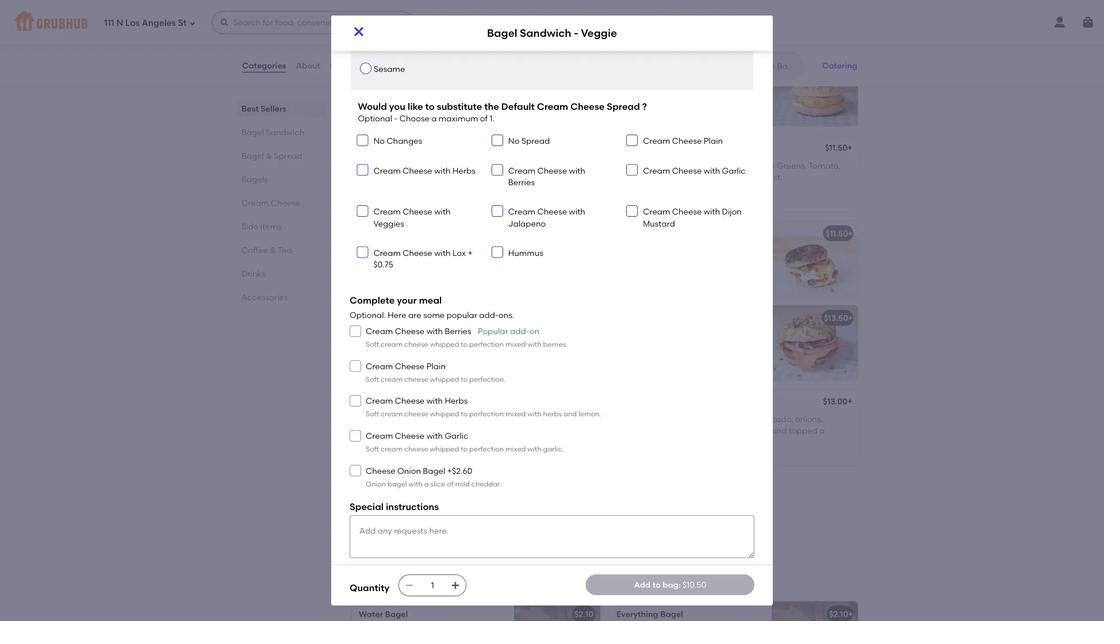 Task type: locate. For each thing, give the bounding box(es) containing it.
pickled down sandwich - turkey & brie
[[617, 172, 645, 182]]

cheese down 'smashed'
[[742, 426, 770, 436]]

mustard, inside cream cheese with dijon mustard, baby greens, tomato, pickled onions, brie cheese, turkey breast.
[[719, 160, 753, 170]]

1 horizontal spatial olives,
[[653, 426, 677, 436]]

onion up the special
[[366, 480, 386, 488]]

poached inside smashed avocado with shallots, peppers, olives, provolone cheese, poached egg. served as an open face sandwich. we recommend to use our plain bagel.
[[359, 353, 394, 363]]

bagel & spread button
[[352, 516, 600, 551]]

choose
[[400, 114, 430, 124]]

2 vertical spatial a
[[424, 480, 429, 488]]

with inside cream cheese with dijon mustard, pastrami, egg sunny side up, jack cheese, coleslaw. we recommend to be served on our jalapeno cheese bagel.
[[420, 414, 436, 424]]

cream inside cream cheese with berries
[[508, 166, 536, 176]]

cheese down changes
[[388, 160, 416, 170]]

bagels tab
[[242, 173, 322, 185]]

1 horizontal spatial egg
[[457, 229, 473, 239]]

sesame
[[374, 65, 405, 74]]

bagel sandwich - avocado smash image
[[514, 306, 600, 380]]

we inside smashed avocado with shallots, peppers, olives, provolone cheese, poached egg. served as an open face sandwich. we recommend to use our plain bagel.
[[420, 365, 432, 374]]

cheese down bagel sandwich - pastrami
[[388, 414, 418, 424]]

2 $2.10 from the left
[[829, 609, 848, 619]]

jack for tomatoes,
[[720, 426, 740, 436]]

1 horizontal spatial on
[[530, 327, 540, 336]]

cream down the sandwich.
[[381, 375, 403, 384]]

cream cheese veggie with pickled veggies, tomato, pickled onions, cucumber.
[[359, 160, 493, 194]]

bagel sandwich
[[350, 25, 448, 40], [242, 127, 304, 137]]

4 soft from the top
[[366, 445, 379, 453]]

bagel.
[[391, 461, 415, 471]]

cheese up "plain"
[[395, 362, 425, 371]]

garlic for cream cheese with garlic
[[722, 166, 746, 176]]

mixed left garlic.
[[506, 445, 526, 453]]

1 vertical spatial cream cheese with berries
[[366, 327, 471, 336]]

cheese inside cream cheese with veggies
[[403, 207, 432, 217]]

cheese inside cream cheese with garlic soft cream cheese whipped to perfection mixed with garlic.
[[404, 445, 428, 453]]

cheese,
[[695, 172, 727, 182]]

face inside smashed avocado with shallots, peppers, olives, provolone cheese, poached egg. served as an open face sandwich. we recommend to use our plain bagel.
[[359, 365, 376, 374]]

cream inside cream cheese with garlic soft cream cheese whipped to perfection mixed with garlic.
[[381, 445, 403, 453]]

cheese,
[[462, 341, 492, 351], [359, 437, 389, 447]]

cheese down cream cheese with jalapeno at top
[[520, 229, 548, 239]]

cream inside cream cheese with herbs soft cream cheese whipped to perfection mixed with herbs and lemon.
[[366, 396, 393, 406]]

to down pastrami,
[[359, 449, 367, 459]]

spread inside button
[[392, 524, 421, 534]]

soft
[[366, 340, 379, 349], [366, 375, 379, 384], [366, 410, 379, 418], [366, 445, 379, 453]]

olives,
[[395, 341, 419, 351], [653, 426, 677, 436]]

cream down smashed
[[381, 340, 403, 349]]

bagel sandwich - veggie up cream cheese with herbs
[[359, 144, 457, 154]]

spread down 'default'
[[522, 136, 550, 146]]

water
[[359, 609, 383, 619]]

Input item quantity number field
[[420, 575, 445, 596]]

breast.
[[756, 172, 783, 182]]

spread inside tab
[[274, 151, 302, 160]]

and down avocado,
[[771, 426, 787, 436]]

tomatoes,
[[679, 426, 718, 436]]

1 horizontal spatial face
[[640, 414, 658, 424]]

a inside open face sandwich  with smashed avocado, onions, peppers, olives, tomatoes, jack cheese and topped a poached egg.
[[820, 426, 825, 436]]

cheddar.
[[471, 480, 501, 488]]

to down up,
[[461, 445, 468, 453]]

plain for cream cheese plain soft cream cheese whipped to perfection.
[[427, 362, 446, 371]]

cheese up cream cheese with garlic
[[672, 136, 702, 146]]

1 vertical spatial our
[[374, 376, 387, 386]]

a for avocado,
[[820, 426, 825, 436]]

ons.
[[499, 310, 514, 320]]

onions, inside 'cream cheese veggie with pickled veggies, tomato, pickled onions, cucumber.'
[[457, 172, 486, 182]]

face right 'open' at the right of the page
[[640, 414, 658, 424]]

jalapeno inside cream cheese with jalapeno
[[508, 219, 546, 229]]

best for best sellers
[[242, 104, 259, 113]]

1 horizontal spatial garlic
[[722, 166, 746, 176]]

recommend down eggs,
[[631, 99, 679, 109]]

3 soft from the top
[[366, 410, 379, 418]]

mixed
[[506, 340, 526, 349], [506, 410, 526, 418], [506, 445, 526, 453]]

0 horizontal spatial dijon
[[438, 414, 458, 424]]

no for no changes
[[374, 136, 385, 146]]

egg
[[688, 60, 703, 69], [457, 229, 473, 239], [398, 426, 413, 436]]

svg image
[[220, 18, 229, 27], [189, 20, 196, 27], [352, 25, 366, 39], [359, 137, 366, 144], [494, 137, 501, 144], [359, 167, 366, 174], [494, 167, 501, 174], [359, 208, 366, 215], [494, 249, 501, 256], [352, 468, 359, 475], [451, 581, 460, 590]]

0 vertical spatial bagels
[[242, 174, 268, 184]]

2 vertical spatial perfection
[[469, 445, 504, 453]]

bagel sandwich - build your own
[[359, 62, 489, 72]]

& right the special
[[388, 489, 397, 504]]

cheese.
[[719, 88, 749, 97]]

4 whipped from the top
[[430, 445, 459, 453]]

1 horizontal spatial your
[[452, 62, 469, 72]]

turkey up cream cheese with garlic
[[663, 144, 688, 154]]

search icon image
[[694, 59, 708, 72]]

2 soft from the top
[[366, 375, 379, 384]]

1 vertical spatial mustard,
[[460, 414, 494, 424]]

poached down 'open' at the right of the page
[[617, 437, 652, 447]]

1 vertical spatial dijon
[[722, 207, 742, 217]]

$13.00 +
[[823, 397, 853, 406]]

herbs inside cream cheese with herbs soft cream cheese whipped to perfection mixed with herbs and lemon.
[[445, 396, 468, 406]]

0 vertical spatial onion
[[397, 466, 421, 476]]

veggie up veggie
[[430, 144, 457, 154]]

bagel sandwich - build your own image
[[514, 52, 600, 127]]

served up the "bagel."
[[381, 449, 407, 459]]

mixed inside cream cheese with herbs soft cream cheese whipped to perfection mixed with herbs and lemon.
[[506, 410, 526, 418]]

garlic.
[[543, 445, 564, 453]]

pickled down veggie
[[427, 172, 455, 182]]

cheese inside bagel sandwich - bacon egg avocado & cheese 'button'
[[520, 229, 548, 239]]

mustard, up cheese,
[[719, 160, 753, 170]]

1 vertical spatial garlic
[[445, 431, 469, 441]]

bagel
[[660, 111, 682, 121], [388, 480, 407, 488]]

+ inside cheese onion bagel + $2.60 onion bagel with a slice of mild cheddar.
[[447, 466, 452, 476]]

cream inside cream cheese plain soft cream cheese whipped to perfection.
[[381, 375, 403, 384]]

1 $2.10 from the left
[[575, 609, 594, 619]]

1 horizontal spatial a
[[432, 114, 437, 124]]

tomato, right greens,
[[809, 160, 841, 170]]

bagel inside cheese onion bagel + $2.60 onion bagel with a slice of mild cheddar.
[[423, 466, 445, 476]]

- left "pastrami"
[[425, 398, 428, 408]]

perfection up up,
[[469, 410, 504, 418]]

to up up,
[[461, 410, 468, 418]]

1 horizontal spatial with
[[699, 414, 717, 424]]

0 vertical spatial jalapeno
[[508, 219, 546, 229]]

bagel & spread
[[242, 151, 302, 160], [350, 489, 444, 504], [359, 524, 421, 534]]

0 vertical spatial recommend
[[631, 99, 679, 109]]

0 vertical spatial cream cheese with berries
[[508, 166, 585, 187]]

cheese, inside cream cheese with dijon mustard, pastrami, egg sunny side up, jack cheese, coleslaw. we recommend to be served on our jalapeno cheese bagel.
[[359, 437, 389, 447]]

1 horizontal spatial our
[[421, 449, 434, 459]]

salad
[[759, 229, 781, 239]]

cream up pastrami,
[[381, 410, 403, 418]]

cream inside "cream cheese with dijon mustard"
[[643, 207, 670, 217]]

perfection for cream cheese with herbs
[[469, 410, 504, 418]]

about button
[[295, 45, 321, 86]]

0 vertical spatial cheese,
[[462, 341, 492, 351]]

pickled inside cream cheese with dijon mustard, baby greens, tomato, pickled onions, brie cheese, turkey breast.
[[617, 172, 645, 182]]

to down eggs,
[[681, 99, 689, 109]]

egg. down 'sandwich'
[[654, 437, 671, 447]]

your
[[452, 62, 469, 72], [397, 295, 417, 306]]

cheese up special instructions
[[366, 466, 395, 476]]

cream inside cream cheese with garlic soft cream cheese whipped to perfection mixed with garlic.
[[366, 431, 393, 441]]

our inside cream cheese with dijon mustard, pastrami, egg sunny side up, jack cheese, coleslaw. we recommend to be served on our jalapeno cheese bagel.
[[421, 449, 434, 459]]

1 vertical spatial face
[[640, 414, 658, 424]]

bagel sandwich - bacon egg avocado & cheese button
[[352, 221, 600, 296]]

poached
[[359, 353, 394, 363], [617, 437, 652, 447]]

herbs
[[453, 166, 476, 176], [445, 396, 468, 406]]

jack right up,
[[473, 426, 492, 436]]

1 vertical spatial and
[[771, 426, 787, 436]]

bagel & spread down special instructions
[[359, 524, 421, 534]]

2 jack from the left
[[720, 426, 740, 436]]

1 no from the left
[[374, 136, 385, 146]]

1 vertical spatial brie
[[678, 172, 693, 182]]

- right are
[[425, 313, 428, 323]]

1 horizontal spatial cheese,
[[462, 341, 492, 351]]

& up garlic,
[[705, 60, 711, 69]]

to inside would you like to substitute the default cream cheese spread ? optional - choose a maximum of 1.
[[425, 101, 435, 112]]

would you like to substitute the default cream cheese spread ? optional - choose a maximum of 1.
[[358, 101, 647, 124]]

0 horizontal spatial and
[[564, 410, 577, 418]]

berries down no spread
[[508, 178, 535, 187]]

1 horizontal spatial bagel
[[660, 111, 682, 121]]

berries inside cream cheese with berries
[[508, 178, 535, 187]]

side items
[[242, 221, 282, 231]]

cheddar
[[684, 88, 717, 97]]

& up bagels tab
[[266, 151, 272, 160]]

would
[[358, 101, 387, 112]]

soft inside cream cheese with garlic soft cream cheese whipped to perfection mixed with garlic.
[[366, 445, 379, 453]]

1 vertical spatial egg.
[[654, 437, 671, 447]]

served inside cream cheese with garlic, scrambled eggs, cheddar cheese. we recommend to be served on our everything bagel
[[703, 99, 729, 109]]

plain up bagel.
[[427, 362, 446, 371]]

1 horizontal spatial bagel sandwich - veggie
[[487, 27, 617, 39]]

to down an in the bottom left of the page
[[461, 375, 468, 384]]

3 cream from the top
[[381, 410, 403, 418]]

complete your meal optional. here are some popular add-ons.
[[350, 295, 514, 320]]

with inside cream cheese with berries
[[569, 166, 585, 176]]

cheese down sunny
[[404, 445, 428, 453]]

2 horizontal spatial dijon
[[722, 207, 742, 217]]

cheese inside cream cheese plain soft cream cheese whipped to perfection.
[[404, 375, 428, 384]]

pumpernickel
[[507, 8, 560, 18]]

quantity
[[350, 582, 390, 593]]

herbs right veggie
[[453, 166, 476, 176]]

maximum
[[439, 114, 478, 124]]

jack inside cream cheese with dijon mustard, pastrami, egg sunny side up, jack cheese, coleslaw. we recommend to be served on our jalapeno cheese bagel.
[[473, 426, 492, 436]]

bagel sandwich - bacon egg avocado & cheese image
[[514, 221, 600, 296]]

4 cream from the top
[[381, 445, 403, 453]]

catering button
[[817, 53, 863, 78]]

onion down coleslaw.
[[397, 466, 421, 476]]

1 horizontal spatial bagel sandwich
[[350, 25, 448, 40]]

0 vertical spatial garlic
[[722, 166, 746, 176]]

our down coleslaw.
[[421, 449, 434, 459]]

a down onions,
[[820, 426, 825, 436]]

cream cheese with berries down no spread
[[508, 166, 585, 187]]

our inside smashed avocado with shallots, peppers, olives, provolone cheese, poached egg. served as an open face sandwich. we recommend to use our plain bagel.
[[374, 376, 387, 386]]

best left sellers
[[242, 104, 259, 113]]

bagels
[[242, 174, 268, 184], [350, 574, 391, 589]]

cream cheese with veggies
[[374, 207, 451, 229]]

2 mixed from the top
[[506, 410, 526, 418]]

dijon inside cream cheese with dijon mustard, baby greens, tomato, pickled onions, brie cheese, turkey breast.
[[697, 160, 717, 170]]

0 vertical spatial brie
[[698, 144, 714, 154]]

eggs,
[[660, 88, 682, 97]]

to right like
[[425, 101, 435, 112]]

olives, down avocado
[[395, 341, 419, 351]]

1 vertical spatial veggie
[[430, 144, 457, 154]]

1 vertical spatial berries
[[445, 327, 471, 336]]

2 cream from the top
[[381, 375, 403, 384]]

& left tea on the top of the page
[[270, 245, 276, 255]]

cheese inside would you like to substitute the default cream cheese spread ? optional - choose a maximum of 1.
[[571, 101, 605, 112]]

2 vertical spatial dijon
[[438, 414, 458, 424]]

we inside cream cheese with garlic, scrambled eggs, cheddar cheese. we recommend to be served on our everything bagel
[[617, 99, 629, 109]]

best inside tab
[[242, 104, 259, 113]]

0 horizontal spatial best
[[242, 104, 259, 113]]

with
[[676, 76, 692, 86], [446, 160, 462, 170], [434, 166, 451, 176], [569, 166, 585, 176], [704, 166, 720, 176], [434, 207, 451, 217], [569, 207, 585, 217], [704, 207, 720, 217], [434, 248, 451, 258], [427, 327, 443, 336], [434, 330, 451, 339], [528, 340, 542, 349], [427, 396, 443, 406], [528, 410, 542, 418], [420, 414, 436, 424], [427, 431, 443, 441], [528, 445, 542, 453], [409, 480, 423, 488]]

and
[[564, 410, 577, 418], [771, 426, 787, 436]]

0 horizontal spatial our
[[374, 376, 387, 386]]

- inside 'button'
[[425, 229, 428, 239]]

veggie
[[418, 160, 444, 170]]

0 horizontal spatial bagel
[[388, 480, 407, 488]]

0 vertical spatial perfection
[[469, 340, 504, 349]]

peppers, inside open face sandwich  with smashed avocado, onions, peppers, olives, tomatoes, jack cheese and topped a poached egg.
[[617, 426, 651, 436]]

0 vertical spatial best
[[366, 48, 381, 56]]

0 vertical spatial egg.
[[396, 353, 414, 363]]

0 horizontal spatial onions,
[[457, 172, 486, 182]]

soft inside cream cheese with herbs soft cream cheese whipped to perfection mixed with herbs and lemon.
[[366, 410, 379, 418]]

garlic
[[722, 166, 746, 176], [445, 431, 469, 441]]

$10.50
[[824, 60, 848, 69], [683, 580, 706, 590]]

2 vertical spatial on
[[409, 449, 419, 459]]

1 vertical spatial olives,
[[653, 426, 677, 436]]

2 vertical spatial egg
[[398, 426, 413, 436]]

scrambled
[[617, 88, 658, 97]]

cheese down bacon
[[403, 248, 432, 258]]

sandwich up eggs,
[[641, 60, 680, 69]]

perfection down popular
[[469, 340, 504, 349]]

cheese down the sandwich.
[[404, 375, 428, 384]]

cheese
[[713, 60, 743, 69], [571, 101, 605, 112], [672, 136, 702, 146], [646, 160, 675, 170], [403, 166, 432, 176], [538, 166, 567, 176], [672, 166, 702, 176], [271, 198, 300, 208], [403, 207, 432, 217], [538, 207, 567, 217], [672, 207, 702, 217], [403, 248, 432, 258], [395, 327, 425, 336], [395, 362, 425, 371], [395, 396, 425, 406], [388, 414, 418, 424], [395, 431, 425, 441], [359, 461, 389, 471], [366, 466, 395, 476]]

cream inside cream cheese with herbs soft cream cheese whipped to perfection mixed with herbs and lemon.
[[381, 410, 403, 418]]

cream up the "bagel."
[[381, 445, 403, 453]]

optional
[[358, 114, 392, 124]]

spread inside would you like to substitute the default cream cheese spread ? optional - choose a maximum of 1.
[[607, 101, 640, 112]]

cheese up eggs,
[[646, 76, 674, 86]]

to inside smashed avocado with shallots, peppers, olives, provolone cheese, poached egg. served as an open face sandwich. we recommend to use our plain bagel.
[[484, 365, 492, 374]]

of inside cheese onion bagel + $2.60 onion bagel with a slice of mild cheddar.
[[447, 480, 454, 488]]

bacon
[[430, 229, 456, 239]]

cream
[[617, 76, 644, 86], [537, 101, 568, 112], [643, 136, 670, 146], [359, 160, 386, 170], [617, 160, 644, 170], [374, 166, 401, 176], [508, 166, 536, 176], [643, 166, 670, 176], [242, 198, 269, 208], [374, 207, 401, 217], [508, 207, 536, 217], [643, 207, 670, 217], [374, 248, 401, 258], [366, 327, 393, 336], [366, 362, 393, 371], [366, 396, 393, 406], [359, 414, 386, 424], [366, 431, 393, 441]]

cheese inside open face sandwich  with smashed avocado, onions, peppers, olives, tomatoes, jack cheese and topped a poached egg.
[[742, 426, 770, 436]]

of inside would you like to substitute the default cream cheese spread ? optional - choose a maximum of 1.
[[480, 114, 488, 124]]

$11.50 +
[[825, 143, 853, 153], [826, 229, 853, 239]]

cream inside cream cheese with dijon mustard, pastrami, egg sunny side up, jack cheese, coleslaw. we recommend to be served on our jalapeno cheese bagel.
[[359, 414, 386, 424]]

recommend down an in the bottom left of the page
[[434, 365, 482, 374]]

1 horizontal spatial turkey
[[729, 172, 754, 182]]

1 horizontal spatial cream cheese with berries
[[508, 166, 585, 187]]

some
[[423, 310, 445, 320]]

cheese down sandwich - turkey & brie
[[646, 160, 675, 170]]

smashed avocado with shallots, peppers, olives, provolone cheese, poached egg. served as an open face sandwich. we recommend to use our plain bagel.
[[359, 330, 492, 386]]

&
[[705, 60, 711, 69], [690, 144, 696, 154], [266, 151, 272, 160], [512, 229, 518, 239], [270, 245, 276, 255], [388, 489, 397, 504], [384, 524, 390, 534]]

1 vertical spatial your
[[397, 295, 417, 306]]

on inside cream cheese with dijon mustard, pastrami, egg sunny side up, jack cheese, coleslaw. we recommend to be served on our jalapeno cheese bagel.
[[409, 449, 419, 459]]

bagel & spread down the "bagel."
[[350, 489, 444, 504]]

0 horizontal spatial cheese,
[[359, 437, 389, 447]]

sandwich down seed
[[388, 25, 448, 40]]

0 vertical spatial avocado
[[475, 229, 510, 239]]

0 vertical spatial our
[[743, 99, 756, 109]]

your up are
[[397, 295, 417, 306]]

1 vertical spatial turkey
[[729, 172, 754, 182]]

catering
[[822, 61, 858, 70]]

0 vertical spatial plain
[[704, 136, 723, 146]]

$2.10 for $2.10
[[575, 609, 594, 619]]

dijon up white
[[722, 207, 742, 217]]

spread up bagels tab
[[274, 151, 302, 160]]

2 whipped from the top
[[430, 375, 459, 384]]

a inside cheese onion bagel + $2.60 onion bagel with a slice of mild cheddar.
[[424, 480, 429, 488]]

here
[[388, 310, 407, 320]]

1 horizontal spatial dijon
[[697, 160, 717, 170]]

jalapeno inside cream cheese with dijon mustard, pastrami, egg sunny side up, jack cheese, coleslaw. we recommend to be served on our jalapeno cheese bagel.
[[435, 449, 473, 459]]

1 vertical spatial on
[[530, 327, 540, 336]]

main navigation navigation
[[0, 0, 1104, 45]]

tomato, down veggie
[[393, 172, 425, 182]]

1 horizontal spatial $2.10
[[829, 609, 848, 619]]

everything bagel
[[617, 609, 683, 619]]

whipped
[[430, 340, 459, 349], [430, 375, 459, 384], [430, 410, 459, 418], [430, 445, 459, 453]]

1 horizontal spatial jack
[[720, 426, 740, 436]]

$2.10
[[575, 609, 594, 619], [829, 609, 848, 619]]

- left bacon
[[425, 229, 428, 239]]

2 horizontal spatial egg
[[688, 60, 703, 69]]

0 vertical spatial poached
[[359, 353, 394, 363]]

0 horizontal spatial bagel sandwich
[[242, 127, 304, 137]]

dijon up side
[[438, 414, 458, 424]]

mustard, up up,
[[460, 414, 494, 424]]

with inside cream cheese with lox + $0.75
[[434, 248, 451, 258]]

bagels inside tab
[[242, 174, 268, 184]]

face inside open face sandwich  with smashed avocado, onions, peppers, olives, tomatoes, jack cheese and topped a poached egg.
[[640, 414, 658, 424]]

tomato,
[[809, 160, 841, 170], [393, 172, 425, 182]]

tea
[[278, 245, 292, 255]]

perfection
[[469, 340, 504, 349], [469, 410, 504, 418], [469, 445, 504, 453]]

with inside cheese onion bagel + $2.60 onion bagel with a slice of mild cheddar.
[[409, 480, 423, 488]]

on right popular
[[530, 327, 540, 336]]

1 horizontal spatial best
[[366, 48, 381, 56]]

pastrami,
[[359, 426, 396, 436]]

recommend inside cream cheese with garlic, scrambled eggs, cheddar cheese. we recommend to be served on our everything bagel
[[631, 99, 679, 109]]

0 vertical spatial on
[[731, 99, 741, 109]]

1 vertical spatial egg
[[457, 229, 473, 239]]

egg. up the sandwich.
[[396, 353, 414, 363]]

Special instructions text field
[[350, 516, 755, 558]]

2 horizontal spatial pickled
[[617, 172, 645, 182]]

with inside cream cheese with garlic, scrambled eggs, cheddar cheese. we recommend to be served on our everything bagel
[[676, 76, 692, 86]]

mixed inside cream cheese with garlic soft cream cheese whipped to perfection mixed with garlic.
[[506, 445, 526, 453]]

to up the perfection.
[[484, 365, 492, 374]]

0 horizontal spatial pickled
[[427, 172, 455, 182]]

special instructions
[[350, 501, 439, 512]]

1 vertical spatial avocado
[[430, 313, 465, 323]]

cream cheese tab
[[242, 197, 322, 209]]

accessories tab
[[242, 291, 322, 303]]

cheese up the "bagel."
[[395, 431, 425, 441]]

a left 'slice'
[[424, 480, 429, 488]]

cheese up veggies
[[403, 207, 432, 217]]

1 horizontal spatial brie
[[698, 144, 714, 154]]

mustard,
[[719, 160, 753, 170], [460, 414, 494, 424]]

2 horizontal spatial our
[[743, 99, 756, 109]]

brie inside cream cheese with dijon mustard, baby greens, tomato, pickled onions, brie cheese, turkey breast.
[[678, 172, 693, 182]]

lemon.
[[579, 410, 601, 418]]

to inside cream cheese with herbs soft cream cheese whipped to perfection mixed with herbs and lemon.
[[461, 410, 468, 418]]

sandwich down veggies
[[384, 229, 423, 239]]

with inside "cream cheese with dijon mustard"
[[704, 207, 720, 217]]

1 vertical spatial plain
[[427, 362, 446, 371]]

& inside tab
[[266, 151, 272, 160]]

0 vertical spatial tomato,
[[809, 160, 841, 170]]

2 no from the left
[[508, 136, 520, 146]]

2 vertical spatial mixed
[[506, 445, 526, 453]]

plain
[[704, 136, 723, 146], [427, 362, 446, 371]]

cheese, inside smashed avocado with shallots, peppers, olives, provolone cheese, poached egg. served as an open face sandwich. we recommend to use our plain bagel.
[[462, 341, 492, 351]]

plain for cream cheese plain
[[704, 136, 723, 146]]

turkey left breast.
[[729, 172, 754, 182]]

2 vertical spatial bagel & spread
[[359, 524, 421, 534]]

3 mixed from the top
[[506, 445, 526, 453]]

up,
[[458, 426, 471, 436]]

1 horizontal spatial and
[[771, 426, 787, 436]]

popular add-on
[[478, 327, 540, 336]]

bagels up water
[[350, 574, 391, 589]]

water bagel
[[359, 609, 408, 619]]

served down the cheddar
[[703, 99, 729, 109]]

whipped down "pastrami"
[[430, 410, 459, 418]]

0 horizontal spatial be
[[369, 449, 379, 459]]

0 horizontal spatial olives,
[[395, 341, 419, 351]]

3 whipped from the top
[[430, 410, 459, 418]]

0 horizontal spatial garlic
[[445, 431, 469, 441]]

avocado up hummus
[[475, 229, 510, 239]]

poppy
[[374, 8, 399, 18]]

side items tab
[[242, 220, 322, 232]]

2 perfection from the top
[[469, 410, 504, 418]]

bagel sandwich - veggie down pumpernickel
[[487, 27, 617, 39]]

0 horizontal spatial served
[[381, 449, 407, 459]]

to inside cream cheese with garlic, scrambled eggs, cheddar cheese. we recommend to be served on our everything bagel
[[681, 99, 689, 109]]

0 horizontal spatial bagels
[[242, 174, 268, 184]]

2 onions, from the left
[[647, 172, 676, 182]]

mixed down the popular add-on
[[506, 340, 526, 349]]

recommend down up,
[[445, 437, 493, 447]]

1 soft from the top
[[366, 340, 379, 349]]

2 horizontal spatial on
[[731, 99, 741, 109]]

1 jack from the left
[[473, 426, 492, 436]]

jack inside open face sandwich  with smashed avocado, onions, peppers, olives, tomatoes, jack cheese and topped a poached egg.
[[720, 426, 740, 436]]

1 horizontal spatial served
[[703, 99, 729, 109]]

3 perfection from the top
[[469, 445, 504, 453]]

we up everything
[[617, 99, 629, 109]]

olives, inside open face sandwich  with smashed avocado, onions, peppers, olives, tomatoes, jack cheese and topped a poached egg.
[[653, 426, 677, 436]]

0 horizontal spatial a
[[424, 480, 429, 488]]

0 horizontal spatial plain
[[427, 362, 446, 371]]

1 vertical spatial add-
[[510, 327, 530, 336]]

2 vertical spatial we
[[430, 437, 443, 447]]

be down the cheddar
[[691, 99, 701, 109]]

to inside cream cheese with garlic soft cream cheese whipped to perfection mixed with garlic.
[[461, 445, 468, 453]]

on down cheese.
[[731, 99, 741, 109]]

0 horizontal spatial mustard,
[[460, 414, 494, 424]]

1 onions, from the left
[[457, 172, 486, 182]]

bagel inside cheese onion bagel + $2.60 onion bagel with a slice of mild cheddar.
[[388, 480, 407, 488]]

cream inside cream cheese plain soft cream cheese whipped to perfection.
[[366, 362, 393, 371]]

1 whipped from the top
[[430, 340, 459, 349]]

bagel sandwich - lox image
[[772, 306, 858, 380]]

whipped inside cream cheese with herbs soft cream cheese whipped to perfection mixed with herbs and lemon.
[[430, 410, 459, 418]]

soft up pastrami,
[[366, 410, 379, 418]]

1 vertical spatial bagel sandwich
[[242, 127, 304, 137]]

0 horizontal spatial on
[[409, 449, 419, 459]]

cheese inside cream cheese with herbs soft cream cheese whipped to perfection mixed with herbs and lemon.
[[404, 410, 428, 418]]

dijon up cheese,
[[697, 160, 717, 170]]

cream cheese with berries down bagel sandwich - avocado smash at the left of page
[[366, 327, 471, 336]]

popular
[[447, 310, 477, 320]]

sandwich - turkey & brie
[[617, 144, 714, 154]]

brie left cheese,
[[678, 172, 693, 182]]

cheese
[[646, 76, 674, 86], [388, 160, 416, 170], [520, 229, 548, 239], [404, 340, 428, 349], [404, 375, 428, 384], [404, 410, 428, 418], [742, 426, 770, 436], [404, 445, 428, 453]]

cheese inside cream cheese with garlic, scrambled eggs, cheddar cheese. we recommend to be served on our everything bagel
[[646, 76, 674, 86]]

svg image
[[1081, 16, 1095, 29], [629, 137, 636, 144], [629, 167, 636, 174], [494, 208, 501, 215], [629, 208, 636, 215], [359, 249, 366, 256], [352, 433, 359, 440], [405, 581, 414, 590]]

1 horizontal spatial of
[[480, 114, 488, 124]]

poached down smashed
[[359, 353, 394, 363]]

our right the use
[[374, 376, 387, 386]]



Task type: describe. For each thing, give the bounding box(es) containing it.
mixed for cream cheese with herbs
[[506, 410, 526, 418]]

herbs for cream cheese with herbs
[[453, 166, 476, 176]]

sandwich up cream cheese with herbs
[[384, 144, 423, 154]]

dijon for cream cheese with dijon mustard, pastrami, egg sunny side up, jack cheese, coleslaw. we recommend to be served on our jalapeno cheese bagel.
[[438, 414, 458, 424]]

sandwich down pumpernickel
[[520, 27, 572, 39]]

drinks tab
[[242, 267, 322, 280]]

cream cheese with jalapeno
[[508, 207, 585, 229]]

sandwich inside tab
[[266, 127, 304, 137]]

$13.50
[[824, 313, 848, 323]]

coffee & tea
[[242, 245, 292, 255]]

own
[[471, 62, 489, 72]]

cream inside cream cheese with jalapeno
[[508, 207, 536, 217]]

bagel inside cream cheese with garlic, scrambled eggs, cheddar cheese. we recommend to be served on our everything bagel
[[660, 111, 682, 121]]

- up veggie
[[425, 144, 428, 154]]

bagel inside bagel sandwich - bacon egg avocado & cheese 'button'
[[359, 229, 382, 239]]

poached inside open face sandwich  with smashed avocado, onions, peppers, olives, tomatoes, jack cheese and topped a poached egg.
[[617, 437, 652, 447]]

be inside cream cheese with dijon mustard, pastrami, egg sunny side up, jack cheese, coleslaw. we recommend to be served on our jalapeno cheese bagel.
[[369, 449, 379, 459]]

cheese inside tab
[[271, 198, 300, 208]]

with inside smashed avocado with shallots, peppers, olives, provolone cheese, poached egg. served as an open face sandwich. we recommend to use our plain bagel.
[[434, 330, 451, 339]]

$2.10 for $2.10 +
[[829, 609, 848, 619]]

cheese inside cream cheese plain soft cream cheese whipped to perfection.
[[395, 362, 425, 371]]

sunny
[[415, 426, 439, 436]]

$4.50 +
[[569, 60, 596, 69]]

soft inside cream cheese plain soft cream cheese whipped to perfection.
[[366, 375, 379, 384]]

sandwich down "plain"
[[384, 398, 423, 408]]

$13.50 +
[[824, 313, 853, 323]]

mild
[[455, 480, 470, 488]]

to inside cream cheese with dijon mustard, pastrami, egg sunny side up, jack cheese, coleslaw. we recommend to be served on our jalapeno cheese bagel.
[[359, 449, 367, 459]]

n
[[116, 18, 123, 28]]

items
[[260, 221, 282, 231]]

our inside cream cheese with garlic, scrambled eggs, cheddar cheese. we recommend to be served on our everything bagel
[[743, 99, 756, 109]]

build
[[430, 62, 450, 72]]

111
[[104, 18, 114, 28]]

0 vertical spatial $10.50
[[824, 60, 848, 69]]

coffee
[[242, 245, 268, 255]]

with inside 'cream cheese veggie with pickled veggies, tomato, pickled onions, cucumber.'
[[446, 160, 462, 170]]

bagel & spread inside tab
[[242, 151, 302, 160]]

$0.75
[[374, 260, 393, 270]]

1 perfection from the top
[[469, 340, 504, 349]]

- down everything
[[657, 144, 661, 154]]

cream cheese with dijon mustard, baby greens, tomato, pickled onions, brie cheese, turkey breast.
[[617, 160, 841, 182]]

- left build
[[425, 62, 428, 72]]

cream inside cream cheese with garlic, scrambled eggs, cheddar cheese. we recommend to be served on our everything bagel
[[617, 76, 644, 86]]

0 horizontal spatial veggie
[[430, 144, 457, 154]]

no for no spread
[[508, 136, 520, 146]]

egg. inside smashed avocado with shallots, peppers, olives, provolone cheese, poached egg. served as an open face sandwich. we recommend to use our plain bagel.
[[396, 353, 414, 363]]

the
[[484, 101, 499, 112]]

berries.
[[543, 340, 568, 349]]

with inside cream cheese with dijon mustard, baby greens, tomato, pickled onions, brie cheese, turkey breast.
[[677, 160, 695, 170]]

cream cheese with herbs
[[374, 166, 476, 176]]

mustard
[[643, 219, 675, 229]]

cream cheese with garlic
[[643, 166, 746, 176]]

cream cheese plain soft cream cheese whipped to perfection.
[[366, 362, 506, 384]]

0 vertical spatial $11.50
[[825, 143, 848, 153]]

0 horizontal spatial onion
[[366, 480, 386, 488]]

1 horizontal spatial pickled
[[464, 160, 493, 170]]

cheese inside cream cheese with berries
[[538, 166, 567, 176]]

onions,
[[795, 414, 823, 424]]

with inside cream cheese with jalapeno
[[569, 207, 585, 217]]

1 horizontal spatial add-
[[510, 327, 530, 336]]

0 vertical spatial $11.50 +
[[825, 143, 853, 153]]

& up cream cheese with garlic
[[690, 144, 696, 154]]

Search Brooklyn Bagel Bakery search field
[[711, 60, 799, 71]]

categories button
[[242, 45, 287, 86]]

sandwich down 'seller'
[[384, 62, 423, 72]]

best seller
[[366, 48, 401, 56]]

cream inside cream cheese with lox + $0.75
[[374, 248, 401, 258]]

be inside cream cheese with garlic, scrambled eggs, cheddar cheese. we recommend to be served on our everything bagel
[[691, 99, 701, 109]]

1 horizontal spatial bagels
[[350, 574, 391, 589]]

as
[[444, 353, 453, 363]]

like
[[408, 101, 423, 112]]

cream cheese with dijon mustard, pastrami, egg sunny side up, jack cheese, coleslaw. we recommend to be served on our jalapeno cheese bagel.
[[359, 414, 494, 471]]

1 vertical spatial $11.50
[[826, 229, 848, 239]]

sandwich inside 'button'
[[384, 229, 423, 239]]

cucumber.
[[359, 184, 402, 194]]

- left "search icon"
[[682, 60, 686, 69]]

0 horizontal spatial turkey
[[663, 144, 688, 154]]

to inside cream cheese plain soft cream cheese whipped to perfection.
[[461, 375, 468, 384]]

1 horizontal spatial onion
[[397, 466, 421, 476]]

whipped inside cream cheese plain soft cream cheese whipped to perfection.
[[430, 375, 459, 384]]

olives, inside smashed avocado with shallots, peppers, olives, provolone cheese, poached egg. served as an open face sandwich. we recommend to use our plain bagel.
[[395, 341, 419, 351]]

cream inside cream cheese with dijon mustard, baby greens, tomato, pickled onions, brie cheese, turkey breast.
[[617, 160, 644, 170]]

111 n los angeles st
[[104, 18, 187, 28]]

0 horizontal spatial $10.50
[[683, 580, 706, 590]]

bagel sandwich - bacon egg avocado & cheese
[[359, 229, 548, 239]]

sandwich up avocado
[[384, 313, 423, 323]]

dijon for cream cheese with dijon mustard, baby greens, tomato, pickled onions, brie cheese, turkey breast.
[[697, 160, 717, 170]]

$10.50 +
[[824, 60, 853, 69]]

1 horizontal spatial veggie
[[581, 27, 617, 39]]

cream inside 'cream cheese veggie with pickled veggies, tomato, pickled onions, cucumber.'
[[359, 160, 386, 170]]

popular
[[478, 327, 508, 336]]

$4.50
[[569, 60, 591, 69]]

0 horizontal spatial berries
[[445, 327, 471, 336]]

white
[[716, 229, 739, 239]]

spread down 'slice'
[[400, 489, 444, 504]]

no spread
[[508, 136, 550, 146]]

tomato, inside cream cheese with dijon mustard, baby greens, tomato, pickled onions, brie cheese, turkey breast.
[[809, 160, 841, 170]]

egg inside cream cheese with dijon mustard, pastrami, egg sunny side up, jack cheese, coleslaw. we recommend to be served on our jalapeno cheese bagel.
[[398, 426, 413, 436]]

cheese inside 'cream cheese veggie with pickled veggies, tomato, pickled onions, cucumber.'
[[388, 160, 416, 170]]

on inside cream cheese with garlic, scrambled eggs, cheddar cheese. we recommend to be served on our everything bagel
[[731, 99, 741, 109]]

mustard, for bagel sandwich - pastrami
[[460, 414, 494, 424]]

to right add
[[653, 580, 661, 590]]

?
[[642, 101, 647, 112]]

with inside cream cheese with veggies
[[434, 207, 451, 217]]

cream cheese with garlic soft cream cheese whipped to perfection mixed with garlic.
[[366, 431, 564, 453]]

0 vertical spatial your
[[452, 62, 469, 72]]

served
[[416, 353, 442, 363]]

recommend inside smashed avocado with shallots, peppers, olives, provolone cheese, poached egg. served as an open face sandwich. we recommend to use our plain bagel.
[[434, 365, 482, 374]]

1 cream from the top
[[381, 340, 403, 349]]

bagel & spread inside button
[[359, 524, 421, 534]]

onions, inside cream cheese with dijon mustard, baby greens, tomato, pickled onions, brie cheese, turkey breast.
[[647, 172, 676, 182]]

add- inside complete your meal optional. here are some popular add-ons.
[[479, 310, 499, 320]]

cheese inside cream cheese with lox + $0.75
[[403, 248, 432, 258]]

cheese down are
[[395, 327, 425, 336]]

about
[[296, 61, 320, 70]]

- up $4.50
[[574, 27, 579, 39]]

categories
[[242, 61, 286, 70]]

smashed
[[719, 414, 755, 424]]

side
[[242, 221, 258, 231]]

herbs
[[543, 410, 562, 418]]

sandwich down mustard
[[641, 229, 680, 239]]

optional.
[[350, 310, 386, 320]]

cheese down changes
[[403, 166, 432, 176]]

with inside open face sandwich  with smashed avocado, onions, peppers, olives, tomatoes, jack cheese and topped a poached egg.
[[699, 414, 717, 424]]

recommend inside cream cheese with dijon mustard, pastrami, egg sunny side up, jack cheese, coleslaw. we recommend to be served on our jalapeno cheese bagel.
[[445, 437, 493, 447]]

avocado,
[[757, 414, 794, 424]]

sandwich
[[660, 414, 697, 424]]

cheese left the "bagel."
[[359, 461, 389, 471]]

0 vertical spatial egg
[[688, 60, 703, 69]]

reviews button
[[330, 45, 363, 86]]

meal
[[419, 295, 442, 306]]

egg inside 'button'
[[457, 229, 473, 239]]

0 vertical spatial bagel sandwich
[[350, 25, 448, 40]]

everything
[[617, 111, 658, 121]]

greens,
[[777, 160, 807, 170]]

sandwich down everything
[[617, 144, 656, 154]]

whipped inside cream cheese with garlic soft cream cheese whipped to perfection mixed with garlic.
[[430, 445, 459, 453]]

accessories
[[242, 292, 288, 302]]

topped
[[789, 426, 818, 436]]

water bagel image
[[514, 601, 600, 621]]

1 vertical spatial bagel & spread
[[350, 489, 444, 504]]

bagel sandwich - veggie image
[[514, 136, 600, 211]]

& inside button
[[384, 524, 390, 534]]

cheese down avocado
[[404, 340, 428, 349]]

perfection.
[[469, 375, 506, 384]]

veggies,
[[359, 172, 391, 182]]

0 vertical spatial bagel sandwich - veggie
[[487, 27, 617, 39]]

+ inside cream cheese with lox + $0.75
[[468, 248, 473, 258]]

cheese inside cream cheese with jalapeno
[[538, 207, 567, 217]]

best sellers
[[242, 104, 287, 113]]

bagel inside "bagel sandwich" tab
[[242, 127, 264, 137]]

1 mixed from the top
[[506, 340, 526, 349]]

& inside 'button'
[[512, 229, 518, 239]]

open
[[617, 414, 638, 424]]

& inside tab
[[270, 245, 276, 255]]

svg image inside main navigation navigation
[[1081, 16, 1095, 29]]

mixed for cream cheese with garlic
[[506, 445, 526, 453]]

mustard, for sandwich - turkey & brie
[[719, 160, 753, 170]]

cheese inside cream cheese with garlic soft cream cheese whipped to perfection mixed with garlic.
[[395, 431, 425, 441]]

bagel sandwich inside tab
[[242, 127, 304, 137]]

$13.00
[[823, 397, 848, 406]]

los
[[125, 18, 140, 28]]

changes
[[387, 136, 422, 146]]

peppers, inside smashed avocado with shallots, peppers, olives, provolone cheese, poached egg. served as an open face sandwich. we recommend to use our plain bagel.
[[359, 341, 393, 351]]

shallots,
[[453, 330, 484, 339]]

cream inside cream cheese with veggies
[[374, 207, 401, 217]]

bagel sandwich - avocado smash
[[359, 313, 493, 323]]

bagel sandwich -  egg & cheese image
[[772, 52, 858, 127]]

perfection for cream cheese with garlic
[[469, 445, 504, 453]]

and inside open face sandwich  with smashed avocado, onions, peppers, olives, tomatoes, jack cheese and topped a poached egg.
[[771, 426, 787, 436]]

a for the
[[432, 114, 437, 124]]

special
[[350, 501, 384, 512]]

bagel sandwich - smoke white fish salad image
[[772, 221, 858, 296]]

bagel sandwich - pastrami
[[359, 398, 466, 408]]

turkey inside cream cheese with dijon mustard, baby greens, tomato, pickled onions, brie cheese, turkey breast.
[[729, 172, 754, 182]]

cheese right "search icon"
[[713, 60, 743, 69]]

everything bagel image
[[772, 601, 858, 621]]

provolone
[[421, 341, 460, 351]]

open face sandwich  with smashed avocado, onions, peppers, olives, tomatoes, jack cheese and topped a poached egg.
[[617, 414, 825, 447]]

served inside cream cheese with dijon mustard, pastrami, egg sunny side up, jack cheese, coleslaw. we recommend to be served on our jalapeno cheese bagel.
[[381, 449, 407, 459]]

1 vertical spatial $11.50 +
[[826, 229, 853, 239]]

cream cheese with dijon mustard
[[643, 207, 742, 229]]

jack for up,
[[473, 426, 492, 436]]

your inside complete your meal optional. here are some popular add-ons.
[[397, 295, 417, 306]]

fish
[[741, 229, 757, 239]]

reviews
[[330, 61, 362, 70]]

cheese down the "cream cheese plain"
[[672, 166, 702, 176]]

to down shallots,
[[461, 340, 468, 349]]

use
[[359, 376, 372, 386]]

bagel & spread tab
[[242, 150, 322, 162]]

- left smoke
[[682, 229, 686, 239]]

cream cheese with herbs soft cream cheese whipped to perfection mixed with herbs and lemon.
[[366, 396, 601, 418]]

bagel sandwich tab
[[242, 126, 322, 138]]

plain
[[389, 376, 409, 386]]

garlic for cream cheese with garlic soft cream cheese whipped to perfection mixed with garlic.
[[445, 431, 469, 441]]

seed
[[401, 8, 419, 18]]

cream inside tab
[[242, 198, 269, 208]]

sellers
[[261, 104, 287, 113]]

$2.60
[[452, 466, 472, 476]]

avocado inside 'button'
[[475, 229, 510, 239]]

complete
[[350, 295, 395, 306]]

angeles
[[142, 18, 176, 28]]

veggies
[[374, 219, 404, 229]]

are
[[408, 310, 421, 320]]

sandwich.
[[378, 365, 418, 374]]

1 vertical spatial bagel sandwich - veggie
[[359, 144, 457, 154]]

dijon for cream cheese with dijon mustard
[[722, 207, 742, 217]]

bagel sandwich - pastrami image
[[514, 390, 600, 465]]

cheese inside cheese onion bagel + $2.60 onion bagel with a slice of mild cheddar.
[[366, 466, 395, 476]]

best sellers tab
[[242, 102, 322, 114]]

coffee & tea tab
[[242, 244, 322, 256]]

best for best seller
[[366, 48, 381, 56]]

cheese inside cream cheese with herbs soft cream cheese whipped to perfection mixed with herbs and lemon.
[[395, 396, 425, 406]]

herbs for cream cheese with herbs soft cream cheese whipped to perfection mixed with herbs and lemon.
[[445, 396, 468, 406]]



Task type: vqa. For each thing, say whether or not it's contained in the screenshot.
bottommost the Bagel Sandwich
yes



